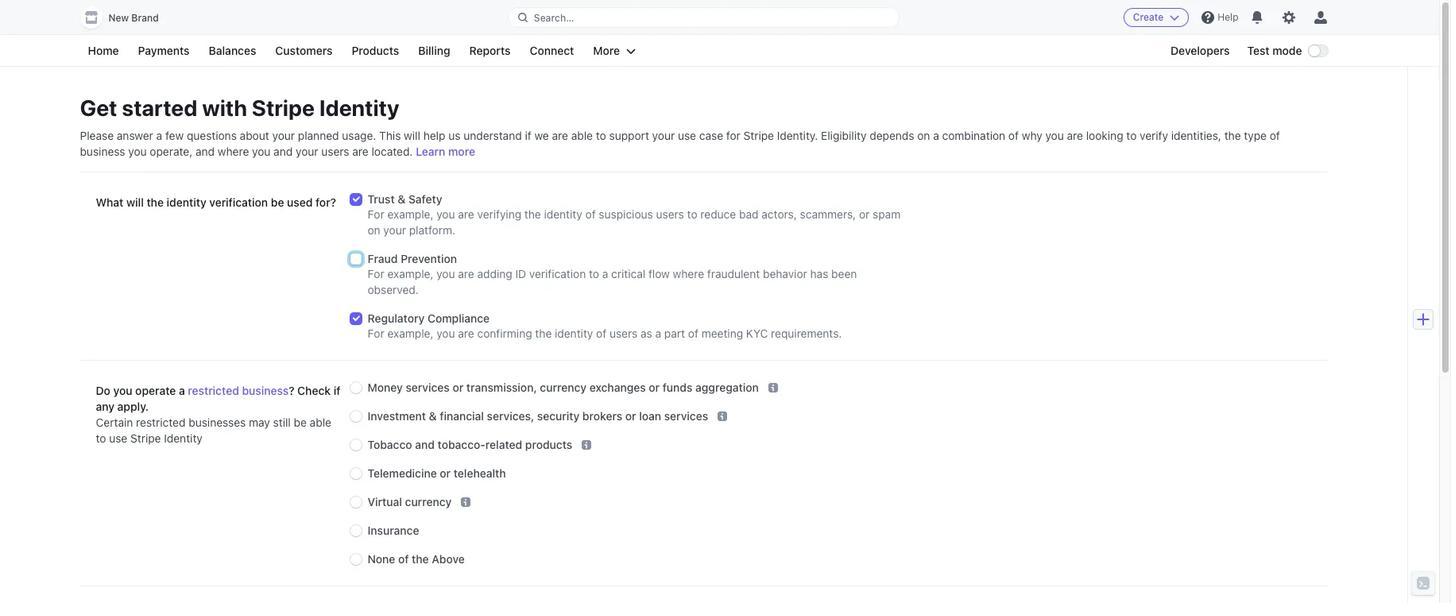 Task type: locate. For each thing, give the bounding box(es) containing it.
for inside regulatory compliance for example, you are confirming the identity of users as a part of meeting kyc requirements.
[[368, 327, 384, 340]]

use left "case"
[[678, 129, 696, 142]]

& inside trust & safety for example, you are verifying the identity of suspicious users to reduce bad actors, scammers, or spam on your platform.
[[398, 192, 406, 206]]

example, up the observed.
[[387, 267, 434, 281]]

on
[[918, 129, 930, 142], [368, 223, 380, 237]]

1 horizontal spatial restricted
[[188, 384, 239, 397]]

0 vertical spatial be
[[271, 196, 284, 209]]

0 vertical spatial verification
[[209, 196, 268, 209]]

business
[[80, 145, 125, 158], [242, 384, 289, 397]]

to down certain at left
[[96, 432, 106, 445]]

to left support
[[596, 129, 606, 142]]

1 vertical spatial restricted
[[136, 416, 186, 429]]

currency up security
[[540, 381, 587, 394]]

0 vertical spatial example,
[[387, 207, 434, 221]]

of inside trust & safety for example, you are verifying the identity of suspicious users to reduce bad actors, scammers, or spam on your platform.
[[586, 207, 596, 221]]

a inside regulatory compliance for example, you are confirming the identity of users as a part of meeting kyc requirements.
[[655, 327, 661, 340]]

to
[[596, 129, 606, 142], [1127, 129, 1137, 142], [687, 207, 698, 221], [589, 267, 599, 281], [96, 432, 106, 445]]

will right what
[[126, 196, 144, 209]]

as
[[641, 327, 652, 340]]

money
[[368, 381, 403, 394]]

a left the "few"
[[156, 129, 162, 142]]

test mode
[[1248, 44, 1302, 57]]

2 vertical spatial users
[[610, 327, 638, 340]]

still
[[273, 416, 291, 429]]

restricted business link
[[188, 384, 289, 397]]

0 vertical spatial will
[[404, 129, 420, 142]]

are down usage.
[[352, 145, 369, 158]]

part
[[664, 327, 685, 340]]

1 vertical spatial able
[[310, 416, 331, 429]]

1 horizontal spatial able
[[571, 129, 593, 142]]

0 horizontal spatial stripe
[[130, 432, 161, 445]]

stripe up about
[[252, 95, 315, 121]]

will right this
[[404, 129, 420, 142]]

verification left used
[[209, 196, 268, 209]]

identity up usage.
[[319, 95, 399, 121]]

learn more link
[[416, 145, 475, 158]]

customers link
[[267, 41, 341, 60]]

currency down 'telemedicine or telehealth'
[[405, 495, 452, 509]]

more
[[448, 145, 475, 158]]

1 for from the top
[[368, 207, 384, 221]]

1 vertical spatial stripe
[[744, 129, 774, 142]]

reports link
[[461, 41, 519, 60]]

1 horizontal spatial if
[[525, 129, 532, 142]]

brand
[[131, 12, 159, 24]]

your right about
[[272, 129, 295, 142]]

1 horizontal spatial verification
[[529, 267, 586, 281]]

tobacco
[[368, 438, 412, 452]]

or left 'spam'
[[859, 207, 870, 221]]

0 horizontal spatial &
[[398, 192, 406, 206]]

loan
[[639, 409, 661, 423]]

users left "as"
[[610, 327, 638, 340]]

0 vertical spatial currency
[[540, 381, 587, 394]]

a right "as"
[[655, 327, 661, 340]]

regulatory compliance for example, you are confirming the identity of users as a part of meeting kyc requirements.
[[368, 312, 842, 340]]

identity inside trust & safety for example, you are verifying the identity of suspicious users to reduce bad actors, scammers, or spam on your platform.
[[544, 207, 583, 221]]

identity
[[319, 95, 399, 121], [164, 432, 203, 445]]

get
[[80, 95, 117, 121]]

if
[[525, 129, 532, 142], [334, 384, 341, 397]]

restricted inside certain restricted businesses may still be able to use stripe identity
[[136, 416, 186, 429]]

1 horizontal spatial on
[[918, 129, 930, 142]]

what will the identity verification be used for?
[[96, 196, 336, 209]]

0 horizontal spatial on
[[368, 223, 380, 237]]

0 horizontal spatial be
[[271, 196, 284, 209]]

has
[[810, 267, 829, 281]]

0 vertical spatial use
[[678, 129, 696, 142]]

will
[[404, 129, 420, 142], [126, 196, 144, 209]]

1 vertical spatial use
[[109, 432, 127, 445]]

of right part
[[688, 327, 699, 340]]

on right depends
[[918, 129, 930, 142]]

depends
[[870, 129, 915, 142]]

0 vertical spatial on
[[918, 129, 930, 142]]

users down planned
[[321, 145, 349, 158]]

use down certain at left
[[109, 432, 127, 445]]

Search… search field
[[509, 8, 899, 27]]

restricted down the apply.
[[136, 416, 186, 429]]

identity up money services or transmission, currency exchanges or funds aggregation
[[555, 327, 593, 340]]

0 vertical spatial &
[[398, 192, 406, 206]]

example, down safety
[[387, 207, 434, 221]]

example, inside trust & safety for example, you are verifying the identity of suspicious users to reduce bad actors, scammers, or spam on your platform.
[[387, 207, 434, 221]]

0 vertical spatial business
[[80, 145, 125, 158]]

identity
[[167, 196, 206, 209], [544, 207, 583, 221], [555, 327, 593, 340]]

1 vertical spatial if
[[334, 384, 341, 397]]

actors,
[[762, 207, 797, 221]]

able down the check at the bottom left of the page
[[310, 416, 331, 429]]

none of the above
[[368, 553, 465, 566]]

your inside trust & safety for example, you are verifying the identity of suspicious users to reduce bad actors, scammers, or spam on your platform.
[[383, 223, 406, 237]]

businesses
[[189, 416, 246, 429]]

where right flow
[[673, 267, 704, 281]]

where down about
[[218, 145, 249, 158]]

you down prevention
[[437, 267, 455, 281]]

observed.
[[368, 283, 419, 296]]

0 horizontal spatial able
[[310, 416, 331, 429]]

for for regulatory compliance
[[368, 327, 384, 340]]

1 horizontal spatial will
[[404, 129, 420, 142]]

home link
[[80, 41, 127, 60]]

0 vertical spatial if
[[525, 129, 532, 142]]

or up financial
[[453, 381, 464, 394]]

0 vertical spatial identity
[[319, 95, 399, 121]]

stripe right the for
[[744, 129, 774, 142]]

1 horizontal spatial &
[[429, 409, 437, 423]]

2 horizontal spatial stripe
[[744, 129, 774, 142]]

1 horizontal spatial be
[[294, 416, 307, 429]]

financial
[[440, 409, 484, 423]]

identity down businesses
[[164, 432, 203, 445]]

developers
[[1171, 44, 1230, 57]]

0 vertical spatial where
[[218, 145, 249, 158]]

your down planned
[[296, 145, 318, 158]]

are down compliance
[[458, 327, 474, 340]]

to left reduce
[[687, 207, 698, 221]]

0 horizontal spatial identity
[[164, 432, 203, 445]]

to inside fraud prevention for example, you are adding id verification to a critical flow where fraudulent behavior has been observed.
[[589, 267, 599, 281]]

1 horizontal spatial users
[[610, 327, 638, 340]]

able right we
[[571, 129, 593, 142]]

be left used
[[271, 196, 284, 209]]

1 vertical spatial users
[[656, 207, 684, 221]]

0 horizontal spatial services
[[406, 381, 450, 394]]

or down tobacco-
[[440, 467, 451, 480]]

users right suspicious
[[656, 207, 684, 221]]

be inside certain restricted businesses may still be able to use stripe identity
[[294, 416, 307, 429]]

started
[[122, 95, 197, 121]]

critical
[[611, 267, 646, 281]]

been
[[832, 267, 857, 281]]

2 vertical spatial example,
[[387, 327, 434, 340]]

1 vertical spatial business
[[242, 384, 289, 397]]

kyc
[[746, 327, 768, 340]]

users inside please answer a few questions about your planned usage. this will help us understand if we are able to support your use case for stripe identity. eligibility depends on a combination of why you are looking to verify identities, the type of business you operate, and where you and your users are located.
[[321, 145, 349, 158]]

identity left suspicious
[[544, 207, 583, 221]]

1 vertical spatial for
[[368, 267, 384, 281]]

your
[[272, 129, 295, 142], [652, 129, 675, 142], [296, 145, 318, 158], [383, 223, 406, 237]]

verification inside fraud prevention for example, you are adding id verification to a critical flow where fraudulent behavior has been observed.
[[529, 267, 586, 281]]

the inside regulatory compliance for example, you are confirming the identity of users as a part of meeting kyc requirements.
[[535, 327, 552, 340]]

0 horizontal spatial use
[[109, 432, 127, 445]]

1 vertical spatial be
[[294, 416, 307, 429]]

1 vertical spatial &
[[429, 409, 437, 423]]

1 vertical spatial on
[[368, 223, 380, 237]]

and up used
[[274, 145, 293, 158]]

connect link
[[522, 41, 582, 60]]

3 example, from the top
[[387, 327, 434, 340]]

please
[[80, 129, 114, 142]]

compliance
[[428, 312, 490, 325]]

to inside certain restricted businesses may still be able to use stripe identity
[[96, 432, 106, 445]]

identity inside regulatory compliance for example, you are confirming the identity of users as a part of meeting kyc requirements.
[[555, 327, 593, 340]]

0 horizontal spatial verification
[[209, 196, 268, 209]]

example, inside regulatory compliance for example, you are confirming the identity of users as a part of meeting kyc requirements.
[[387, 327, 434, 340]]

business down please
[[80, 145, 125, 158]]

0 horizontal spatial restricted
[[136, 416, 186, 429]]

for down regulatory
[[368, 327, 384, 340]]

verify
[[1140, 129, 1168, 142]]

if inside please answer a few questions about your planned usage. this will help us understand if we are able to support your use case for stripe identity. eligibility depends on a combination of why you are looking to verify identities, the type of business you operate, and where you and your users are located.
[[525, 129, 532, 142]]

0 horizontal spatial currency
[[405, 495, 452, 509]]

and
[[196, 145, 215, 158], [274, 145, 293, 158], [415, 438, 435, 452]]

and down questions
[[196, 145, 215, 158]]

& left financial
[[429, 409, 437, 423]]

the right confirming
[[535, 327, 552, 340]]

0 vertical spatial stripe
[[252, 95, 315, 121]]

spam
[[873, 207, 901, 221]]

connect
[[530, 44, 574, 57]]

combination
[[942, 129, 1006, 142]]

and up 'telemedicine or telehealth'
[[415, 438, 435, 452]]

identity inside certain restricted businesses may still be able to use stripe identity
[[164, 432, 203, 445]]

if right the check at the bottom left of the page
[[334, 384, 341, 397]]

are left verifying
[[458, 207, 474, 221]]

to left critical at the top left of the page
[[589, 267, 599, 281]]

verification
[[209, 196, 268, 209], [529, 267, 586, 281]]

brokers
[[583, 409, 623, 423]]

or
[[859, 207, 870, 221], [453, 381, 464, 394], [649, 381, 660, 394], [625, 409, 636, 423], [440, 467, 451, 480]]

for down "fraud"
[[368, 267, 384, 281]]

be right still
[[294, 416, 307, 429]]

able
[[571, 129, 593, 142], [310, 416, 331, 429]]

services down funds
[[664, 409, 708, 423]]

services up investment at the left of the page
[[406, 381, 450, 394]]

eligibility
[[821, 129, 867, 142]]

stripe inside certain restricted businesses may still be able to use stripe identity
[[130, 432, 161, 445]]

? check if any apply.
[[96, 384, 341, 413]]

to inside trust & safety for example, you are verifying the identity of suspicious users to reduce bad actors, scammers, or spam on your platform.
[[687, 207, 698, 221]]

the right verifying
[[525, 207, 541, 221]]

0 vertical spatial able
[[571, 129, 593, 142]]

1 vertical spatial example,
[[387, 267, 434, 281]]

users inside trust & safety for example, you are verifying the identity of suspicious users to reduce bad actors, scammers, or spam on your platform.
[[656, 207, 684, 221]]

1 horizontal spatial services
[[664, 409, 708, 423]]

2 horizontal spatial users
[[656, 207, 684, 221]]

the left type
[[1225, 129, 1241, 142]]

2 vertical spatial stripe
[[130, 432, 161, 445]]

a left critical at the top left of the page
[[602, 267, 608, 281]]

or inside trust & safety for example, you are verifying the identity of suspicious users to reduce bad actors, scammers, or spam on your platform.
[[859, 207, 870, 221]]

get started with stripe identity
[[80, 95, 399, 121]]

more
[[593, 44, 620, 57]]

help
[[1218, 11, 1239, 23]]

0 vertical spatial users
[[321, 145, 349, 158]]

restricted up businesses
[[188, 384, 239, 397]]

for down trust
[[368, 207, 384, 221]]

0 horizontal spatial if
[[334, 384, 341, 397]]

example, down regulatory
[[387, 327, 434, 340]]

example, inside fraud prevention for example, you are adding id verification to a critical flow where fraudulent behavior has been observed.
[[387, 267, 434, 281]]

0 horizontal spatial business
[[80, 145, 125, 158]]

are left the adding on the left top of the page
[[458, 267, 474, 281]]

business inside please answer a few questions about your planned usage. this will help us understand if we are able to support your use case for stripe identity. eligibility depends on a combination of why you are looking to verify identities, the type of business you operate, and where you and your users are located.
[[80, 145, 125, 158]]

1 vertical spatial verification
[[529, 267, 586, 281]]

2 vertical spatial for
[[368, 327, 384, 340]]

your up "fraud"
[[383, 223, 406, 237]]

0 horizontal spatial users
[[321, 145, 349, 158]]

on inside please answer a few questions about your planned usage. this will help us understand if we are able to support your use case for stripe identity. eligibility depends on a combination of why you are looking to verify identities, the type of business you operate, and where you and your users are located.
[[918, 129, 930, 142]]

fraudulent
[[707, 267, 760, 281]]

1 horizontal spatial use
[[678, 129, 696, 142]]

platform.
[[409, 223, 456, 237]]

regulatory
[[368, 312, 425, 325]]

or left funds
[[649, 381, 660, 394]]

1 example, from the top
[[387, 207, 434, 221]]

of left why
[[1009, 129, 1019, 142]]

you down compliance
[[437, 327, 455, 340]]

2 example, from the top
[[387, 267, 434, 281]]

0 horizontal spatial will
[[126, 196, 144, 209]]

do you operate a restricted business
[[96, 384, 289, 397]]

identity down operate,
[[167, 196, 206, 209]]

users
[[321, 145, 349, 158], [656, 207, 684, 221], [610, 327, 638, 340]]

stripe down the apply.
[[130, 432, 161, 445]]

verification right id
[[529, 267, 586, 281]]

1 vertical spatial identity
[[164, 432, 203, 445]]

use
[[678, 129, 696, 142], [109, 432, 127, 445]]

if left we
[[525, 129, 532, 142]]

0 horizontal spatial and
[[196, 145, 215, 158]]

will inside please answer a few questions about your planned usage. this will help us understand if we are able to support your use case for stripe identity. eligibility depends on a combination of why you are looking to verify identities, the type of business you operate, and where you and your users are located.
[[404, 129, 420, 142]]

you inside regulatory compliance for example, you are confirming the identity of users as a part of meeting kyc requirements.
[[437, 327, 455, 340]]

2 for from the top
[[368, 267, 384, 281]]

you inside fraud prevention for example, you are adding id verification to a critical flow where fraudulent behavior has been observed.
[[437, 267, 455, 281]]

bad
[[739, 207, 759, 221]]

of left suspicious
[[586, 207, 596, 221]]

services
[[406, 381, 450, 394], [664, 409, 708, 423]]

1 horizontal spatial currency
[[540, 381, 587, 394]]

1 horizontal spatial where
[[673, 267, 704, 281]]

type
[[1244, 129, 1267, 142]]

on up "fraud"
[[368, 223, 380, 237]]

3 for from the top
[[368, 327, 384, 340]]

0 vertical spatial restricted
[[188, 384, 239, 397]]

looking
[[1086, 129, 1124, 142]]

certain
[[96, 416, 133, 429]]

0 horizontal spatial where
[[218, 145, 249, 158]]

for inside fraud prevention for example, you are adding id verification to a critical flow where fraudulent behavior has been observed.
[[368, 267, 384, 281]]

1 vertical spatial will
[[126, 196, 144, 209]]

understand
[[464, 129, 522, 142]]

1 horizontal spatial stripe
[[252, 95, 315, 121]]

0 vertical spatial for
[[368, 207, 384, 221]]

1 vertical spatial where
[[673, 267, 704, 281]]

& right trust
[[398, 192, 406, 206]]

you up platform.
[[437, 207, 455, 221]]

currency
[[540, 381, 587, 394], [405, 495, 452, 509]]

are
[[552, 129, 568, 142], [1067, 129, 1083, 142], [352, 145, 369, 158], [458, 207, 474, 221], [458, 267, 474, 281], [458, 327, 474, 340]]

business up 'may' at left bottom
[[242, 384, 289, 397]]



Task type: describe. For each thing, give the bounding box(es) containing it.
with
[[202, 95, 247, 121]]

certain restricted businesses may still be able to use stripe identity
[[96, 416, 331, 445]]

where inside please answer a few questions about your planned usage. this will help us understand if we are able to support your use case for stripe identity. eligibility depends on a combination of why you are looking to verify identities, the type of business you operate, and where you and your users are located.
[[218, 145, 249, 158]]

1 horizontal spatial and
[[274, 145, 293, 158]]

1 horizontal spatial business
[[242, 384, 289, 397]]

are inside regulatory compliance for example, you are confirming the identity of users as a part of meeting kyc requirements.
[[458, 327, 474, 340]]

use inside certain restricted businesses may still be able to use stripe identity
[[109, 432, 127, 445]]

none
[[368, 553, 395, 566]]

questions
[[187, 129, 237, 142]]

identities,
[[1171, 129, 1222, 142]]

about
[[240, 129, 269, 142]]

operate,
[[150, 145, 193, 158]]

aggregation
[[696, 381, 759, 394]]

money services or transmission, currency exchanges or funds aggregation
[[368, 381, 759, 394]]

a inside fraud prevention for example, you are adding id verification to a critical flow where fraudulent behavior has been observed.
[[602, 267, 608, 281]]

use inside please answer a few questions about your planned usage. this will help us understand if we are able to support your use case for stripe identity. eligibility depends on a combination of why you are looking to verify identities, the type of business you operate, and where you and your users are located.
[[678, 129, 696, 142]]

any
[[96, 400, 114, 413]]

apply.
[[117, 400, 149, 413]]

new
[[109, 12, 129, 24]]

why
[[1022, 129, 1043, 142]]

verifying
[[477, 207, 522, 221]]

you right why
[[1046, 129, 1064, 142]]

1 vertical spatial services
[[664, 409, 708, 423]]

home
[[88, 44, 119, 57]]

more button
[[585, 41, 644, 60]]

check
[[297, 384, 331, 397]]

1 vertical spatial currency
[[405, 495, 452, 509]]

fraud prevention for example, you are adding id verification to a critical flow where fraudulent behavior has been observed.
[[368, 252, 857, 296]]

test
[[1248, 44, 1270, 57]]

you down answer
[[128, 145, 147, 158]]

telemedicine
[[368, 467, 437, 480]]

you inside trust & safety for example, you are verifying the identity of suspicious users to reduce bad actors, scammers, or spam on your platform.
[[437, 207, 455, 221]]

help
[[423, 129, 446, 142]]

balances link
[[201, 41, 264, 60]]

payments link
[[130, 41, 198, 60]]

flow
[[649, 267, 670, 281]]

of right type
[[1270, 129, 1280, 142]]

planned
[[298, 129, 339, 142]]

this
[[379, 129, 401, 142]]

are right we
[[552, 129, 568, 142]]

where inside fraud prevention for example, you are adding id verification to a critical flow where fraudulent behavior has been observed.
[[673, 267, 704, 281]]

case
[[699, 129, 723, 142]]

payments
[[138, 44, 190, 57]]

billing
[[418, 44, 450, 57]]

the left above at the bottom left
[[412, 553, 429, 566]]

new brand button
[[80, 6, 175, 29]]

example, for fraud
[[387, 267, 434, 281]]

of left "as"
[[596, 327, 607, 340]]

able inside certain restricted businesses may still be able to use stripe identity
[[310, 416, 331, 429]]

security
[[537, 409, 580, 423]]

your right support
[[652, 129, 675, 142]]

mode
[[1273, 44, 1302, 57]]

virtual currency
[[368, 495, 452, 509]]

answer
[[117, 129, 153, 142]]

& for trust
[[398, 192, 406, 206]]

to left verify
[[1127, 129, 1137, 142]]

stripe inside please answer a few questions about your planned usage. this will help us understand if we are able to support your use case for stripe identity. eligibility depends on a combination of why you are looking to verify identities, the type of business you operate, and where you and your users are located.
[[744, 129, 774, 142]]

related
[[486, 438, 522, 452]]

investment & financial services, security brokers or loan services
[[368, 409, 708, 423]]

on inside trust & safety for example, you are verifying the identity of suspicious users to reduce bad actors, scammers, or spam on your platform.
[[368, 223, 380, 237]]

suspicious
[[599, 207, 653, 221]]

tobacco and tobacco-related products
[[368, 438, 573, 452]]

example, for regulatory
[[387, 327, 434, 340]]

learn more
[[416, 145, 475, 158]]

developers link
[[1163, 41, 1238, 60]]

are left looking
[[1067, 129, 1083, 142]]

you up the apply.
[[113, 384, 132, 397]]

search…
[[534, 12, 574, 23]]

balances
[[209, 44, 256, 57]]

you down about
[[252, 145, 271, 158]]

learn
[[416, 145, 445, 158]]

please answer a few questions about your planned usage. this will help us understand if we are able to support your use case for stripe identity. eligibility depends on a combination of why you are looking to verify identities, the type of business you operate, and where you and your users are located.
[[80, 129, 1280, 158]]

for inside trust & safety for example, you are verifying the identity of suspicious users to reduce bad actors, scammers, or spam on your platform.
[[368, 207, 384, 221]]

or left the loan
[[625, 409, 636, 423]]

virtual
[[368, 495, 402, 509]]

?
[[289, 384, 295, 397]]

scammers,
[[800, 207, 856, 221]]

a left the combination
[[933, 129, 939, 142]]

trust
[[368, 192, 395, 206]]

telemedicine or telehealth
[[368, 467, 506, 480]]

be for used
[[271, 196, 284, 209]]

a right operate
[[179, 384, 185, 397]]

2 horizontal spatial and
[[415, 438, 435, 452]]

& for investment
[[429, 409, 437, 423]]

trust & safety for example, you are verifying the identity of suspicious users to reduce bad actors, scammers, or spam on your platform.
[[368, 192, 901, 237]]

services,
[[487, 409, 534, 423]]

products
[[352, 44, 399, 57]]

if inside the ? check if any apply.
[[334, 384, 341, 397]]

few
[[165, 129, 184, 142]]

1 horizontal spatial identity
[[319, 95, 399, 121]]

requirements.
[[771, 327, 842, 340]]

be for able
[[294, 416, 307, 429]]

id
[[515, 267, 526, 281]]

the inside trust & safety for example, you are verifying the identity of suspicious users to reduce bad actors, scammers, or spam on your platform.
[[525, 207, 541, 221]]

customers
[[275, 44, 333, 57]]

are inside trust & safety for example, you are verifying the identity of suspicious users to reduce bad actors, scammers, or spam on your platform.
[[458, 207, 474, 221]]

tobacco-
[[438, 438, 486, 452]]

Search… text field
[[509, 8, 899, 27]]

used
[[287, 196, 313, 209]]

safety
[[409, 192, 442, 206]]

0 vertical spatial services
[[406, 381, 450, 394]]

create button
[[1124, 8, 1189, 27]]

able inside please answer a few questions about your planned usage. this will help us understand if we are able to support your use case for stripe identity. eligibility depends on a combination of why you are looking to verify identities, the type of business you operate, and where you and your users are located.
[[571, 129, 593, 142]]

located.
[[372, 145, 413, 158]]

users inside regulatory compliance for example, you are confirming the identity of users as a part of meeting kyc requirements.
[[610, 327, 638, 340]]

products link
[[344, 41, 407, 60]]

confirming
[[477, 327, 532, 340]]

reports
[[469, 44, 511, 57]]

do
[[96, 384, 110, 397]]

the right what
[[147, 196, 164, 209]]

identity.
[[777, 129, 818, 142]]

support
[[609, 129, 649, 142]]

for for fraud prevention
[[368, 267, 384, 281]]

the inside please answer a few questions about your planned usage. this will help us understand if we are able to support your use case for stripe identity. eligibility depends on a combination of why you are looking to verify identities, the type of business you operate, and where you and your users are located.
[[1225, 129, 1241, 142]]

create
[[1133, 11, 1164, 23]]

reduce
[[701, 207, 736, 221]]

of right none
[[398, 553, 409, 566]]

we
[[535, 129, 549, 142]]

operate
[[135, 384, 176, 397]]

products
[[525, 438, 573, 452]]

behavior
[[763, 267, 807, 281]]

are inside fraud prevention for example, you are adding id verification to a critical flow where fraudulent behavior has been observed.
[[458, 267, 474, 281]]



Task type: vqa. For each thing, say whether or not it's contained in the screenshot.
"You must not modify the Stripe Identity SDK. Using a modified version of this SDK with Stripe's Identity service, without Stripe's written authorization, is a breach of your agreement with Stripe and may result in your Stripe account being suspended or shut down."
no



